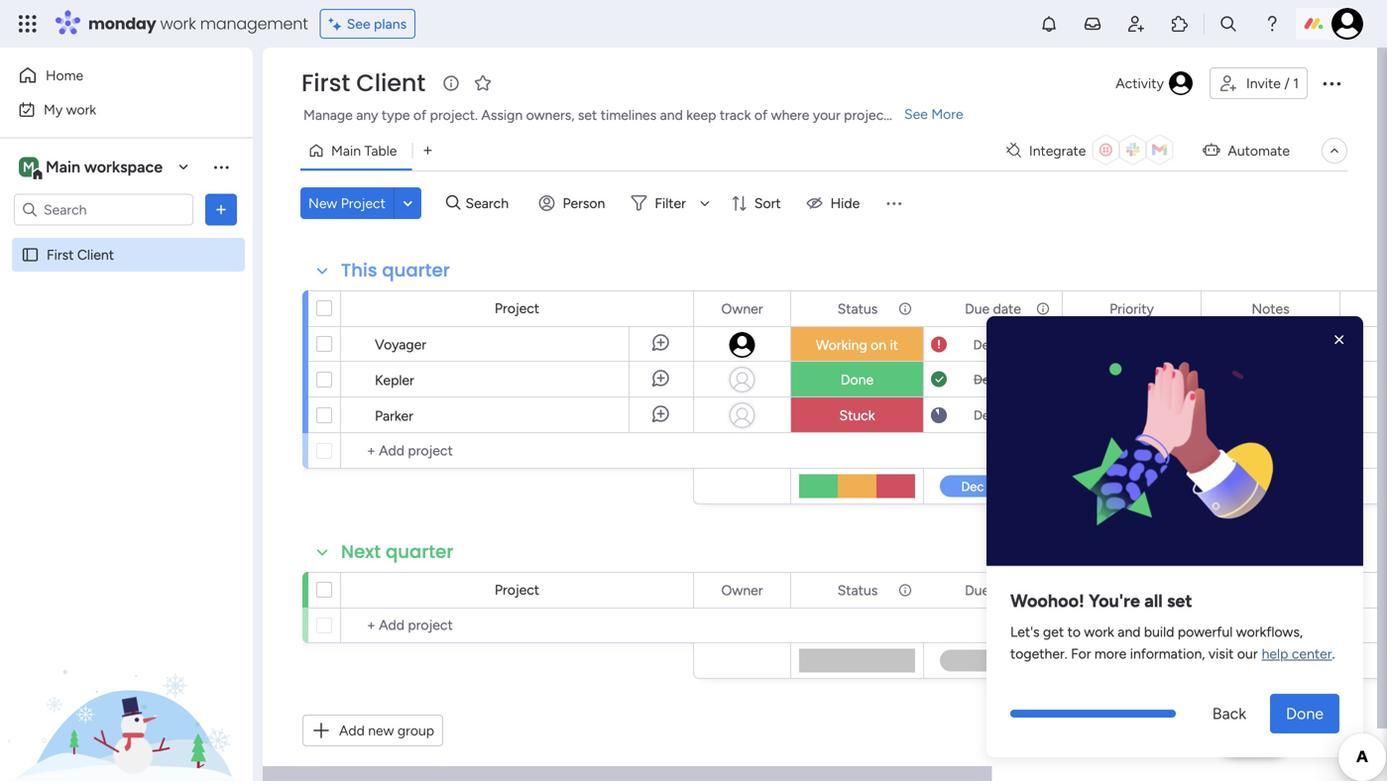 Task type: vqa. For each thing, say whether or not it's contained in the screenshot.
Home
yes



Task type: locate. For each thing, give the bounding box(es) containing it.
dec left 14
[[974, 337, 996, 353]]

lottie animation image for 'lottie animation' element to the top
[[987, 324, 1364, 573]]

done up help button
[[1286, 705, 1324, 723]]

home button
[[12, 60, 213, 91]]

1 vertical spatial due date field
[[960, 580, 1026, 601]]

2 status from the top
[[838, 582, 878, 599]]

hide button
[[799, 187, 872, 219]]

1 vertical spatial priority field
[[1105, 580, 1159, 601]]

main for main table
[[331, 142, 361, 159]]

1 vertical spatial first
[[47, 246, 74, 263]]

table
[[364, 142, 397, 159]]

1 vertical spatial status field
[[833, 580, 883, 601]]

main workspace
[[46, 158, 163, 177]]

0 vertical spatial work
[[160, 12, 196, 35]]

client
[[356, 66, 426, 100], [77, 246, 114, 263]]

work right "my"
[[66, 101, 96, 118]]

0 vertical spatial client
[[356, 66, 426, 100]]

invite
[[1247, 75, 1281, 92]]

done
[[841, 371, 874, 388], [1286, 705, 1324, 723]]

0 vertical spatial status field
[[833, 298, 883, 320]]

new
[[368, 722, 394, 739]]

of right track
[[755, 107, 768, 123]]

main inside button
[[331, 142, 361, 159]]

14
[[1000, 337, 1013, 353]]

first
[[301, 66, 350, 100], [47, 246, 74, 263]]

0 horizontal spatial lottie animation image
[[0, 581, 253, 781]]

2 vertical spatial project
[[495, 582, 540, 599]]

priority field up 'build'
[[1105, 580, 1159, 601]]

0 vertical spatial priority
[[1110, 300, 1154, 317]]

set right all
[[1167, 590, 1193, 612]]

project inside button
[[341, 195, 386, 212]]

center
[[1292, 645, 1332, 662]]

date up let's
[[993, 582, 1021, 599]]

first right the public board icon
[[47, 246, 74, 263]]

and up more
[[1118, 624, 1141, 640]]

due date up dec 14
[[965, 300, 1021, 317]]

set right owners,
[[578, 107, 597, 123]]

1 vertical spatial priority
[[1110, 582, 1154, 599]]

automate
[[1228, 142, 1290, 159]]

due left woohoo!
[[965, 582, 990, 599]]

lottie animation image
[[987, 324, 1364, 573], [0, 581, 253, 781]]

work
[[160, 12, 196, 35], [66, 101, 96, 118], [1084, 624, 1115, 640]]

1 horizontal spatial client
[[356, 66, 426, 100]]

priority for 2nd priority field from the top
[[1110, 582, 1154, 599]]

column information image for due date
[[1035, 301, 1051, 317]]

1 due from the top
[[965, 300, 990, 317]]

due date field up let's
[[960, 580, 1026, 601]]

0 horizontal spatial work
[[66, 101, 96, 118]]

1 vertical spatial owner
[[721, 582, 763, 599]]

1 vertical spatial date
[[993, 582, 1021, 599]]

back
[[1213, 705, 1247, 723]]

0 vertical spatial status
[[838, 300, 878, 317]]

see inside see plans button
[[347, 15, 371, 32]]

3 dec from the top
[[974, 408, 997, 423]]

date
[[993, 300, 1021, 317], [993, 582, 1021, 599]]

1 vertical spatial see
[[904, 106, 928, 122]]

1 vertical spatial status
[[838, 582, 878, 599]]

group
[[398, 722, 434, 739]]

2 dec from the top
[[974, 372, 997, 388]]

Status field
[[833, 298, 883, 320], [833, 580, 883, 601]]

0 horizontal spatial set
[[578, 107, 597, 123]]

see left more
[[904, 106, 928, 122]]

0 vertical spatial lottie animation image
[[987, 324, 1364, 573]]

help
[[1262, 645, 1289, 662]]

client up "type"
[[356, 66, 426, 100]]

1 horizontal spatial main
[[331, 142, 361, 159]]

2 priority from the top
[[1110, 582, 1154, 599]]

1 vertical spatial due date
[[965, 582, 1021, 599]]

work for my
[[66, 101, 96, 118]]

see
[[347, 15, 371, 32], [904, 106, 928, 122]]

1 vertical spatial due
[[965, 582, 990, 599]]

voyager
[[375, 336, 426, 353]]

1 horizontal spatial work
[[160, 12, 196, 35]]

client down the search in workspace field
[[77, 246, 114, 263]]

more
[[932, 106, 964, 122]]

first up manage
[[301, 66, 350, 100]]

see inside see more link
[[904, 106, 928, 122]]

0 vertical spatial set
[[578, 107, 597, 123]]

1 vertical spatial project
[[495, 300, 540, 317]]

due up dec 14
[[965, 300, 990, 317]]

1 vertical spatial + add project text field
[[351, 614, 684, 638]]

1 vertical spatial first client
[[47, 246, 114, 263]]

0 horizontal spatial main
[[46, 158, 80, 177]]

build
[[1144, 624, 1175, 640]]

owner for second the owner field from the top
[[721, 582, 763, 599]]

first client right the public board icon
[[47, 246, 114, 263]]

working on it
[[816, 337, 899, 354]]

see left plans
[[347, 15, 371, 32]]

1 status from the top
[[838, 300, 878, 317]]

+ Add project text field
[[351, 439, 684, 463], [351, 614, 684, 638]]

16
[[1000, 408, 1013, 423]]

and inside let's get to work and build powerful workflows, together. for more information, visit our
[[1118, 624, 1141, 640]]

work up more
[[1084, 624, 1115, 640]]

it
[[890, 337, 899, 354]]

0 vertical spatial priority field
[[1105, 298, 1159, 320]]

you're
[[1089, 590, 1140, 612]]

due
[[965, 300, 990, 317], [965, 582, 990, 599]]

1 horizontal spatial lottie animation image
[[987, 324, 1364, 573]]

work for monday
[[160, 12, 196, 35]]

1 vertical spatial lottie animation element
[[0, 581, 253, 781]]

quarter right this
[[382, 258, 450, 283]]

project
[[844, 107, 889, 123]]

of
[[413, 107, 427, 123], [755, 107, 768, 123]]

project.
[[430, 107, 478, 123]]

0 horizontal spatial of
[[413, 107, 427, 123]]

due date
[[965, 300, 1021, 317], [965, 582, 1021, 599]]

first client
[[301, 66, 426, 100], [47, 246, 114, 263]]

column information image
[[1035, 301, 1051, 317], [898, 583, 913, 599], [1035, 583, 1051, 599]]

add new group button
[[302, 715, 443, 747]]

main for main workspace
[[46, 158, 80, 177]]

1 dec from the top
[[974, 337, 996, 353]]

First Client field
[[297, 66, 431, 100]]

main left table
[[331, 142, 361, 159]]

priority
[[1110, 300, 1154, 317], [1110, 582, 1154, 599]]

and left keep in the top of the page
[[660, 107, 683, 123]]

main right workspace icon
[[46, 158, 80, 177]]

0 horizontal spatial done
[[841, 371, 874, 388]]

Search in workspace field
[[42, 198, 166, 221]]

lottie animation element
[[987, 316, 1364, 573], [0, 581, 253, 781]]

2 vertical spatial work
[[1084, 624, 1115, 640]]

due date up let's
[[965, 582, 1021, 599]]

2 horizontal spatial work
[[1084, 624, 1115, 640]]

new project
[[308, 195, 386, 212]]

0 vertical spatial quarter
[[382, 258, 450, 283]]

0 vertical spatial first
[[301, 66, 350, 100]]

quarter for next quarter
[[386, 540, 454, 565]]

first inside list box
[[47, 246, 74, 263]]

assign
[[481, 107, 523, 123]]

1 vertical spatial owner field
[[717, 580, 768, 601]]

Priority field
[[1105, 298, 1159, 320], [1105, 580, 1159, 601]]

0 vertical spatial date
[[993, 300, 1021, 317]]

project
[[341, 195, 386, 212], [495, 300, 540, 317], [495, 582, 540, 599]]

1 vertical spatial client
[[77, 246, 114, 263]]

2 vertical spatial dec
[[974, 408, 997, 423]]

visit
[[1209, 645, 1234, 662]]

due date field up dec 14
[[960, 298, 1026, 320]]

on
[[871, 337, 887, 354]]

apps image
[[1170, 14, 1190, 34]]

1 vertical spatial lottie animation image
[[0, 581, 253, 781]]

0 horizontal spatial first
[[47, 246, 74, 263]]

0 vertical spatial owner
[[721, 300, 763, 317]]

done down working on it
[[841, 371, 874, 388]]

1 horizontal spatial of
[[755, 107, 768, 123]]

0 horizontal spatial see
[[347, 15, 371, 32]]

0 horizontal spatial first client
[[47, 246, 114, 263]]

quarter
[[382, 258, 450, 283], [386, 540, 454, 565]]

1 owner field from the top
[[717, 298, 768, 320]]

progress bar
[[1011, 710, 1176, 718]]

work inside button
[[66, 101, 96, 118]]

0 vertical spatial due
[[965, 300, 990, 317]]

dec for dec 16
[[974, 408, 997, 423]]

priority for 2nd priority field from the bottom of the page
[[1110, 300, 1154, 317]]

1 vertical spatial and
[[1118, 624, 1141, 640]]

0 horizontal spatial lottie animation element
[[0, 581, 253, 781]]

notes
[[1252, 300, 1290, 317]]

options image
[[211, 200, 231, 220], [763, 292, 777, 326], [763, 574, 777, 607], [897, 574, 910, 607]]

quarter for this quarter
[[382, 258, 450, 283]]

0 horizontal spatial and
[[660, 107, 683, 123]]

this quarter
[[341, 258, 450, 283]]

your
[[813, 107, 841, 123]]

date up 14
[[993, 300, 1021, 317]]

1 horizontal spatial lottie animation element
[[987, 316, 1364, 573]]

priority up 'build'
[[1110, 582, 1154, 599]]

1 horizontal spatial done
[[1286, 705, 1324, 723]]

1 horizontal spatial set
[[1167, 590, 1193, 612]]

2 due date from the top
[[965, 582, 1021, 599]]

1 horizontal spatial and
[[1118, 624, 1141, 640]]

2 owner field from the top
[[717, 580, 768, 601]]

due date for 2nd due date field from the top of the page
[[965, 582, 1021, 599]]

due for 2nd due date field from the bottom
[[965, 300, 990, 317]]

sort
[[755, 195, 781, 212]]

1 vertical spatial work
[[66, 101, 96, 118]]

1 due date from the top
[[965, 300, 1021, 317]]

select product image
[[18, 14, 38, 34]]

workflows,
[[1236, 624, 1303, 640]]

2 due from the top
[[965, 582, 990, 599]]

help center link
[[1262, 644, 1332, 664]]

This quarter field
[[336, 258, 455, 284]]

1 horizontal spatial first client
[[301, 66, 426, 100]]

option
[[0, 237, 253, 241]]

see for see more
[[904, 106, 928, 122]]

timelines
[[601, 107, 657, 123]]

dapulse integrations image
[[1007, 143, 1021, 158]]

0 vertical spatial project
[[341, 195, 386, 212]]

0 vertical spatial dec
[[974, 337, 996, 353]]

0 vertical spatial due date field
[[960, 298, 1026, 320]]

new project button
[[300, 187, 394, 219]]

to
[[1068, 624, 1081, 640]]

activity
[[1116, 75, 1164, 92]]

1 owner from the top
[[721, 300, 763, 317]]

dec left 15
[[974, 372, 997, 388]]

done button
[[1270, 694, 1340, 734]]

1 priority from the top
[[1110, 300, 1154, 317]]

0 vertical spatial and
[[660, 107, 683, 123]]

quarter right next at the bottom of page
[[386, 540, 454, 565]]

1 horizontal spatial see
[[904, 106, 928, 122]]

and
[[660, 107, 683, 123], [1118, 624, 1141, 640]]

1 date from the top
[[993, 300, 1021, 317]]

work right monday
[[160, 12, 196, 35]]

v2 overdue deadline image
[[931, 336, 947, 355]]

dec
[[974, 337, 996, 353], [974, 372, 997, 388], [974, 408, 997, 423]]

1 vertical spatial dec
[[974, 372, 997, 388]]

close image
[[1330, 330, 1350, 350]]

dec 15
[[974, 372, 1013, 388]]

project for this quarter
[[495, 300, 540, 317]]

first client up any
[[301, 66, 426, 100]]

Due date field
[[960, 298, 1026, 320], [960, 580, 1026, 601]]

Owner field
[[717, 298, 768, 320], [717, 580, 768, 601]]

dec left 16
[[974, 408, 997, 423]]

1 vertical spatial quarter
[[386, 540, 454, 565]]

dec for dec 15
[[974, 372, 997, 388]]

of right "type"
[[413, 107, 427, 123]]

0 vertical spatial see
[[347, 15, 371, 32]]

let's get to work and build powerful workflows, together. for more information, visit our
[[1011, 624, 1303, 662]]

priority field up high
[[1105, 298, 1159, 320]]

0 vertical spatial due date
[[965, 300, 1021, 317]]

invite members image
[[1127, 14, 1146, 34]]

2 status field from the top
[[833, 580, 883, 601]]

working
[[816, 337, 867, 354]]

options image
[[1320, 71, 1344, 95], [897, 292, 910, 326], [1034, 292, 1048, 326], [1173, 292, 1187, 326], [1312, 292, 1326, 326]]

lottie animation image for the leftmost 'lottie animation' element
[[0, 581, 253, 781]]

add to favorites image
[[473, 73, 493, 93]]

invite / 1 button
[[1210, 67, 1308, 99]]

0 horizontal spatial client
[[77, 246, 114, 263]]

main inside workspace selection element
[[46, 158, 80, 177]]

where
[[771, 107, 810, 123]]

1 horizontal spatial first
[[301, 66, 350, 100]]

priority up high
[[1110, 300, 1154, 317]]

0 vertical spatial + add project text field
[[351, 439, 684, 463]]

stands.
[[893, 107, 937, 123]]

woohoo! you're all set
[[1011, 590, 1193, 612]]

0 vertical spatial owner field
[[717, 298, 768, 320]]

sort button
[[723, 187, 793, 219]]

collapse board header image
[[1327, 143, 1343, 159]]

2 owner from the top
[[721, 582, 763, 599]]

v2 done deadline image
[[931, 370, 947, 389]]

set
[[578, 107, 597, 123], [1167, 590, 1193, 612]]

1 vertical spatial done
[[1286, 705, 1324, 723]]



Task type: describe. For each thing, give the bounding box(es) containing it.
autopilot image
[[1203, 137, 1220, 162]]

15
[[1000, 372, 1013, 388]]

add view image
[[424, 144, 432, 158]]

more
[[1095, 645, 1127, 662]]

Search field
[[461, 189, 520, 217]]

1
[[1293, 75, 1299, 92]]

person
[[563, 195, 605, 212]]

monday work management
[[88, 12, 308, 35]]

track
[[720, 107, 751, 123]]

project for next quarter
[[495, 582, 540, 599]]

workspace selection element
[[19, 155, 166, 181]]

1 vertical spatial set
[[1167, 590, 1193, 612]]

work inside let's get to work and build powerful workflows, together. for more information, visit our
[[1084, 624, 1115, 640]]

dec for dec 14
[[974, 337, 996, 353]]

v2 search image
[[446, 192, 461, 214]]

inbox image
[[1083, 14, 1103, 34]]

dec 14
[[974, 337, 1013, 353]]

keep
[[687, 107, 716, 123]]

column information image
[[898, 301, 913, 317]]

for
[[1071, 645, 1091, 662]]

angle down image
[[403, 196, 413, 211]]

owners,
[[526, 107, 575, 123]]

hide
[[831, 195, 860, 212]]

client inside list box
[[77, 246, 114, 263]]

m
[[23, 159, 35, 176]]

type
[[382, 107, 410, 123]]

information,
[[1130, 645, 1205, 662]]

/
[[1285, 75, 1290, 92]]

filter button
[[623, 187, 717, 219]]

Next quarter field
[[336, 540, 459, 565]]

monday
[[88, 12, 156, 35]]

search everything image
[[1219, 14, 1239, 34]]

together.
[[1011, 645, 1068, 662]]

help
[[1236, 731, 1271, 751]]

activity button
[[1108, 67, 1202, 99]]

0 vertical spatial done
[[841, 371, 874, 388]]

2 + add project text field from the top
[[351, 614, 684, 638]]

medium
[[1107, 407, 1157, 424]]

1 priority field from the top
[[1105, 298, 1159, 320]]

plans
[[374, 15, 407, 32]]

1 of from the left
[[413, 107, 427, 123]]

2 date from the top
[[993, 582, 1021, 599]]

2 due date field from the top
[[960, 580, 1026, 601]]

person button
[[531, 187, 617, 219]]

owner for first the owner field
[[721, 300, 763, 317]]

stuck
[[839, 407, 875, 424]]

1 due date field from the top
[[960, 298, 1026, 320]]

arrow down image
[[693, 191, 717, 215]]

main table
[[331, 142, 397, 159]]

due date for 2nd due date field from the bottom
[[965, 300, 1021, 317]]

2 of from the left
[[755, 107, 768, 123]]

1 status field from the top
[[833, 298, 883, 320]]

help center .
[[1262, 645, 1335, 662]]

meeting
[[1229, 373, 1280, 389]]

workspace image
[[19, 156, 39, 178]]

manage any type of project. assign owners, set timelines and keep track of where your project stands.
[[303, 107, 937, 123]]

workspace options image
[[211, 157, 231, 177]]

our
[[1238, 645, 1258, 662]]

1 + add project text field from the top
[[351, 439, 684, 463]]

next quarter
[[341, 540, 454, 565]]

woohoo!
[[1011, 590, 1085, 612]]

see plans
[[347, 15, 407, 32]]

integrate
[[1029, 142, 1086, 159]]

my work
[[44, 101, 96, 118]]

filter
[[655, 195, 686, 212]]

main table button
[[300, 135, 412, 167]]

all
[[1145, 590, 1163, 612]]

menu image
[[884, 193, 904, 213]]

dec 16
[[974, 408, 1013, 423]]

next
[[341, 540, 381, 565]]

parker
[[375, 408, 413, 424]]

get
[[1043, 624, 1064, 640]]

help button
[[1219, 725, 1288, 758]]

public board image
[[21, 245, 40, 264]]

any
[[356, 107, 378, 123]]

0 vertical spatial lottie animation element
[[987, 316, 1364, 573]]

see plans button
[[320, 9, 416, 39]]

let's
[[1011, 624, 1040, 640]]

first client inside list box
[[47, 246, 114, 263]]

this
[[341, 258, 377, 283]]

my
[[44, 101, 63, 118]]

first client list box
[[0, 234, 253, 540]]

invite / 1
[[1247, 75, 1299, 92]]

see more
[[904, 106, 964, 122]]

.
[[1332, 645, 1335, 662]]

Notes field
[[1247, 298, 1295, 320]]

workspace
[[84, 158, 163, 177]]

help image
[[1262, 14, 1282, 34]]

management
[[200, 12, 308, 35]]

notifications image
[[1039, 14, 1059, 34]]

noah lott image
[[1332, 8, 1364, 40]]

done inside button
[[1286, 705, 1324, 723]]

show board description image
[[440, 73, 463, 93]]

powerful
[[1178, 624, 1233, 640]]

home
[[46, 67, 83, 84]]

add new group
[[339, 722, 434, 739]]

see for see plans
[[347, 15, 371, 32]]

my work button
[[12, 94, 213, 125]]

due for 2nd due date field from the top of the page
[[965, 582, 990, 599]]

0 vertical spatial first client
[[301, 66, 426, 100]]

see more link
[[902, 104, 966, 124]]

kepler
[[375, 372, 414, 389]]

column information image for status
[[898, 583, 913, 599]]

manage
[[303, 107, 353, 123]]

back button
[[1197, 694, 1263, 734]]

2 priority field from the top
[[1105, 580, 1159, 601]]

add
[[339, 722, 365, 739]]



